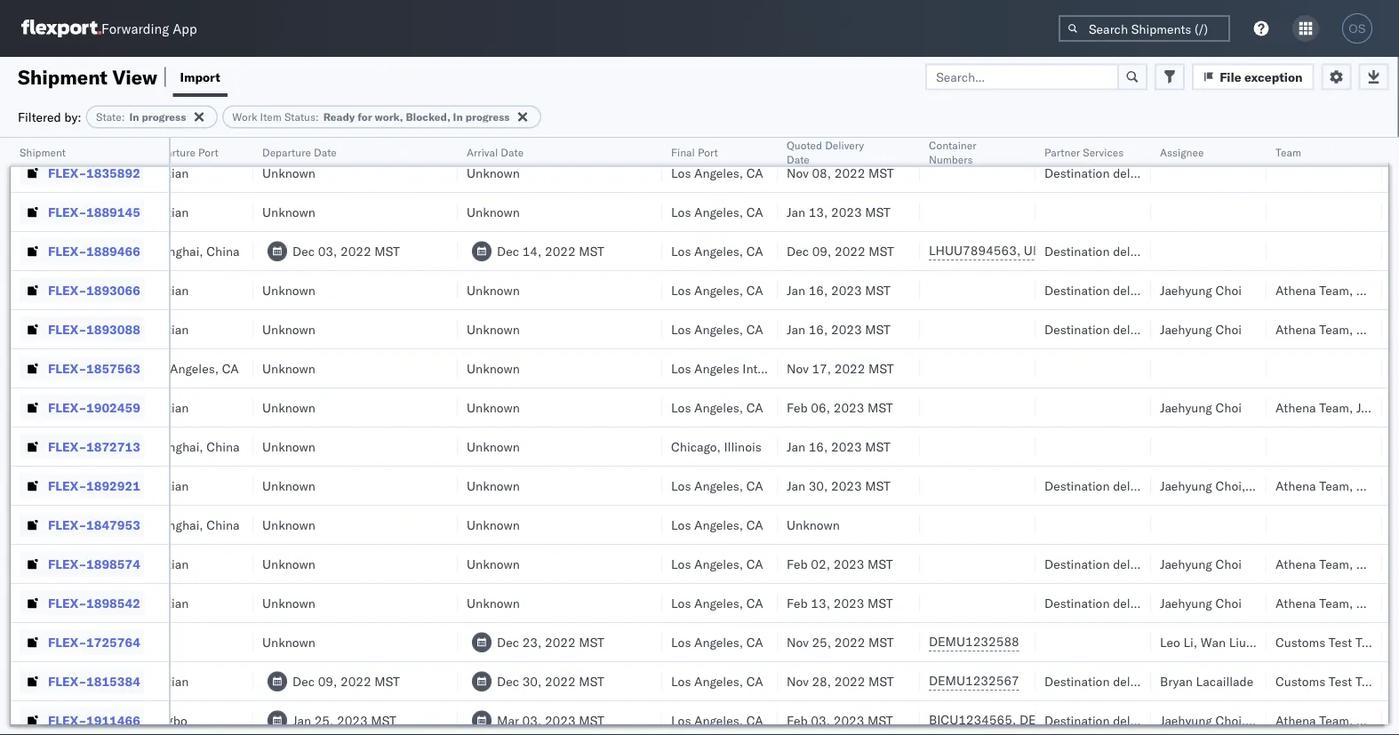 Task type: describe. For each thing, give the bounding box(es) containing it.
item
[[260, 110, 282, 124]]

feb for feb 13, 2023 mst
[[787, 595, 808, 611]]

6 jaehyung from the top
[[1161, 595, 1213, 611]]

8 yantian from the top
[[147, 556, 189, 572]]

6 resize handle column header from the left
[[641, 138, 663, 735]]

1 co. from the top
[[164, 282, 181, 298]]

1893066
[[86, 282, 140, 298]]

forwarding
[[101, 20, 169, 37]]

19,
[[809, 126, 828, 141]]

1 shanghai, from the top
[[147, 243, 203, 259]]

shipper down 1893066
[[117, 321, 161, 337]]

3 delivery from the top
[[1114, 282, 1158, 298]]

0 vertical spatial leo
[[1249, 478, 1270, 494]]

-- left 'flex-1857563'
[[31, 361, 47, 376]]

departure date
[[262, 145, 337, 159]]

7 yantian from the top
[[147, 478, 189, 494]]

test,
[[1261, 635, 1287, 650]]

5 destination delivery from the top
[[1045, 478, 1158, 494]]

3 destination from the top
[[1045, 282, 1110, 298]]

dec 03, 2022 mst
[[293, 243, 400, 259]]

2 jan 16, 2023 mst from the top
[[787, 321, 891, 337]]

forwarding app
[[101, 20, 197, 37]]

consignee
[[113, 165, 173, 181]]

numbers
[[929, 153, 973, 166]]

flex-1902459 button
[[20, 395, 144, 420]]

jan 19, 2023 mst
[[787, 126, 891, 141]]

by:
[[64, 109, 81, 125]]

final port button
[[663, 141, 760, 159]]

flex-1902459
[[48, 400, 140, 415]]

30, for 2022
[[523, 674, 542, 689]]

flex- for 1835892
[[48, 165, 86, 181]]

flex-1872713 button
[[20, 434, 144, 459]]

2 destination from the top
[[1045, 243, 1110, 259]]

flex-1842102 button
[[20, 121, 144, 146]]

flex-1898542
[[48, 595, 140, 611]]

flex- for 1889466
[[48, 243, 86, 259]]

1 resize handle column header from the left
[[1, 138, 22, 735]]

4 jaehyung from the top
[[1161, 478, 1213, 494]]

shipment view
[[18, 64, 157, 89]]

1 ocean from the top
[[70, 243, 106, 259]]

feb 02, 2023 mst
[[787, 556, 893, 572]]

13, for jan
[[809, 204, 828, 220]]

2 flexport demo shipper co. from the top
[[31, 321, 181, 337]]

6 destination from the top
[[1045, 556, 1110, 572]]

7 delivery from the top
[[1114, 595, 1158, 611]]

bicu1234565, demu1232567
[[929, 712, 1110, 728]]

6 flexport demo shipper co. from the top
[[31, 713, 181, 728]]

flex- for 1911466
[[48, 713, 86, 728]]

forwarding app link
[[21, 20, 197, 37]]

1 flexport from the top
[[31, 282, 78, 298]]

4 resize handle column header from the left
[[232, 138, 253, 735]]

6 delivery from the top
[[1114, 556, 1158, 572]]

mar
[[497, 713, 519, 728]]

departure for departure port
[[147, 145, 196, 159]]

bryan
[[1161, 674, 1193, 689]]

work item status : ready for work, blocked, in progress
[[232, 110, 510, 124]]

8 delivery from the top
[[1114, 674, 1158, 689]]

flex-1835892
[[48, 165, 140, 181]]

2 : from the left
[[316, 110, 319, 124]]

4 destination delivery from the top
[[1045, 321, 1158, 337]]

shipper down 1898574 at the left bottom
[[113, 595, 157, 611]]

arrival date
[[467, 145, 524, 159]]

test
[[1290, 635, 1311, 650]]

nov 08, 2022 mst
[[787, 165, 894, 181]]

2 co. from the top
[[164, 321, 181, 337]]

new york, ny / newark, nj
[[671, 126, 826, 141]]

3 demo from the top
[[81, 400, 114, 415]]

quoted delivery date button
[[778, 134, 903, 166]]

1 in from the left
[[129, 110, 139, 124]]

shanghai
[[31, 204, 96, 220]]

4 flexport demo shipper co. from the top
[[31, 635, 181, 650]]

2 shanghai, from the top
[[147, 439, 203, 454]]

06,
[[811, 400, 831, 415]]

1889145
[[86, 204, 140, 220]]

exception
[[1245, 69, 1303, 84]]

3 flexport from the top
[[31, 400, 78, 415]]

filtered by:
[[18, 109, 81, 125]]

11 resize handle column header from the left
[[1246, 138, 1267, 735]]

3 co. from the top
[[164, 400, 181, 415]]

08,
[[812, 165, 832, 181]]

1 jaehyung choi from the top
[[1161, 282, 1242, 298]]

date for departure date
[[314, 145, 337, 159]]

flex- for 1898542
[[48, 595, 86, 611]]

5 resize handle column header from the left
[[437, 138, 458, 735]]

2 ocean from the top
[[70, 517, 106, 533]]

status
[[284, 110, 316, 124]]

nov 25, 2022 mst
[[787, 635, 894, 650]]

3 bookings test shipper china from the top
[[31, 595, 193, 611]]

1898574
[[86, 556, 140, 572]]

/
[[751, 126, 759, 141]]

2 bosch from the top
[[31, 517, 66, 533]]

6 destination delivery from the top
[[1045, 556, 1158, 572]]

feb 03, 2023 mst
[[787, 713, 893, 728]]

flex-1815384
[[48, 674, 140, 689]]

port for departure port
[[198, 145, 218, 159]]

3 jaehyung choi from the top
[[1161, 400, 1242, 415]]

9 yantian from the top
[[147, 595, 189, 611]]

5 flexport from the top
[[31, 674, 78, 689]]

li,
[[1184, 635, 1198, 650]]

1872713
[[86, 439, 140, 454]]

nov for nov 17, 2022 mst
[[787, 361, 809, 376]]

4 delivery from the top
[[1114, 321, 1158, 337]]

1 demo from the top
[[81, 282, 114, 298]]

bryan lacaillade
[[1161, 674, 1254, 689]]

8 destination from the top
[[1045, 674, 1110, 689]]

2 16, from the top
[[809, 321, 828, 337]]

1842102
[[86, 126, 140, 141]]

2 destination delivery from the top
[[1045, 243, 1158, 259]]

5 co. from the top
[[164, 674, 181, 689]]

work,
[[375, 110, 403, 124]]

4 yantian from the top
[[147, 282, 189, 298]]

shipper up 1893088
[[117, 282, 161, 298]]

chicago, illinois
[[671, 439, 762, 454]]

1893088
[[86, 321, 140, 337]]

8 resize handle column header from the left
[[899, 138, 920, 735]]

2 resize handle column header from the left
[[117, 138, 138, 735]]

nov 17, 2022 mst
[[787, 361, 894, 376]]

7 destination delivery from the top
[[1045, 595, 1158, 611]]

2 bosch ocean test from the top
[[31, 517, 133, 533]]

2 bookings test shipper china from the top
[[31, 556, 193, 572]]

2 yantian from the top
[[147, 165, 189, 181]]

1 : from the left
[[122, 110, 125, 124]]

flex-1889145 button
[[20, 200, 144, 225]]

25, for nov
[[812, 635, 832, 650]]

test down name
[[86, 165, 110, 181]]

1 vertical spatial 09,
[[318, 674, 337, 689]]

shipper up 1898542
[[113, 556, 157, 572]]

for
[[358, 110, 372, 124]]

shipper up 1847953
[[113, 478, 157, 494]]

10 yantian from the top
[[147, 674, 189, 689]]

newark,
[[762, 126, 809, 141]]

flex- for 1893088
[[48, 321, 86, 337]]

leo li, wan liu - test, test
[[1161, 635, 1311, 650]]

flex-1889466
[[48, 243, 140, 259]]

0 horizontal spatial dec 09, 2022 mst
[[293, 674, 400, 689]]

departure date button
[[253, 141, 440, 159]]

test up 1898574 at the left bottom
[[109, 517, 133, 533]]

0 vertical spatial demu1232567
[[929, 673, 1020, 689]]

shipper down 1815384
[[117, 713, 161, 728]]

flex- for 1725764
[[48, 635, 86, 650]]

mar 03, 2023 mst
[[497, 713, 605, 728]]

1 shanghai, china from the top
[[147, 243, 240, 259]]

3 choi from the top
[[1216, 400, 1242, 415]]

1 16, from the top
[[809, 282, 828, 298]]

3 jaehyung from the top
[[1161, 400, 1213, 415]]

os button
[[1338, 8, 1378, 49]]

4 co. from the top
[[164, 635, 181, 650]]

13, for feb
[[811, 595, 831, 611]]

1889466
[[86, 243, 140, 259]]

los angeles international airport
[[671, 361, 858, 376]]

flex- for 1892921
[[48, 478, 86, 494]]

03, for feb
[[811, 713, 831, 728]]

7 resize handle column header from the left
[[757, 138, 778, 735]]

4 jaehyung choi from the top
[[1161, 556, 1242, 572]]

1 bosch ocean test from the top
[[31, 243, 133, 259]]

1725764
[[86, 635, 140, 650]]

1 destination delivery from the top
[[1045, 165, 1158, 181]]

departure port button
[[138, 141, 236, 159]]

23,
[[523, 635, 542, 650]]

1 jan 16, 2023 mst from the top
[[787, 282, 891, 298]]

chicago,
[[671, 439, 721, 454]]

Search... text field
[[926, 64, 1120, 90]]

airport
[[818, 361, 858, 376]]

jaehyung choi, leo tu
[[1161, 478, 1287, 494]]

container
[[929, 138, 977, 152]]

-- down filtered
[[31, 126, 47, 141]]

4 demo from the top
[[81, 635, 114, 650]]

dec 14, 2022 mst
[[497, 243, 605, 259]]

nov for nov 28, 2022 mst
[[787, 674, 809, 689]]

os
[[1349, 22, 1367, 35]]

team
[[1276, 145, 1302, 159]]

blocked,
[[406, 110, 451, 124]]

illinois
[[724, 439, 762, 454]]

flex- for 1842102
[[48, 126, 86, 141]]

flex-1892921 button
[[20, 474, 144, 498]]

port for final port
[[698, 145, 718, 159]]

3 yantian from the top
[[147, 204, 189, 220]]

2 jaehyung choi from the top
[[1161, 321, 1242, 337]]

1902459
[[86, 400, 140, 415]]

flex-1872713
[[48, 439, 140, 454]]

co.,
[[166, 204, 192, 220]]

flex-1847953
[[48, 517, 140, 533]]

test up flex-1725764
[[86, 595, 110, 611]]

5 jaehyung from the top
[[1161, 556, 1213, 572]]

flex- for 1893066
[[48, 282, 86, 298]]

bicu1234565,
[[929, 712, 1017, 728]]



Task type: vqa. For each thing, say whether or not it's contained in the screenshot.
1630957
no



Task type: locate. For each thing, give the bounding box(es) containing it.
5 delivery from the top
[[1114, 478, 1158, 494]]

0 horizontal spatial port
[[198, 145, 218, 159]]

feb 13, 2023 mst
[[787, 595, 893, 611]]

yantian right 1898542
[[147, 595, 189, 611]]

4 nov from the top
[[787, 674, 809, 689]]

shanghai, china right 1847953
[[147, 517, 240, 533]]

1857563
[[86, 361, 140, 376]]

0 vertical spatial ocean
[[70, 243, 106, 259]]

nov left 28,
[[787, 674, 809, 689]]

flex-1893066 button
[[20, 278, 144, 303]]

1 horizontal spatial 09,
[[813, 243, 832, 259]]

flex- for 1815384
[[48, 674, 86, 689]]

3 jan 16, 2023 mst from the top
[[787, 439, 891, 454]]

yantian right 1893088
[[147, 321, 189, 337]]

25,
[[812, 635, 832, 650], [315, 713, 334, 728]]

departure up consignee
[[147, 145, 196, 159]]

feb down feb 02, 2023 mst
[[787, 595, 808, 611]]

yantian up ningbo
[[147, 674, 189, 689]]

0 vertical spatial jan 16, 2023 mst
[[787, 282, 891, 298]]

0 vertical spatial shanghai,
[[147, 243, 203, 259]]

nov for nov 25, 2022 mst
[[787, 635, 809, 650]]

test down shanghai bluetech co., ltd
[[109, 243, 133, 259]]

0 horizontal spatial 03,
[[318, 243, 337, 259]]

2 vertical spatial shanghai, china
[[147, 517, 240, 533]]

dec 23, 2022 mst
[[497, 635, 605, 650]]

0 horizontal spatial in
[[129, 110, 139, 124]]

flex- down flex-1889466 button
[[48, 282, 86, 298]]

1 bookings test shipper china from the top
[[31, 478, 193, 494]]

flex- down 'flex-1857563' button
[[48, 400, 86, 415]]

demo
[[81, 282, 114, 298], [81, 321, 114, 337], [81, 400, 114, 415], [81, 635, 114, 650], [81, 674, 114, 689], [81, 713, 114, 728]]

1 bosch from the top
[[31, 243, 66, 259]]

quoted
[[787, 138, 823, 152]]

jan 30, 2023 mst
[[787, 478, 891, 494]]

flex- down flex-1902459 button
[[48, 439, 86, 454]]

final
[[671, 145, 695, 159]]

1 port from the left
[[198, 145, 218, 159]]

shipment inside button
[[20, 145, 66, 159]]

1 vertical spatial dec 09, 2022 mst
[[293, 674, 400, 689]]

bookings down shipper name at the left top
[[31, 165, 83, 181]]

yantian down departure port
[[147, 165, 189, 181]]

0 vertical spatial bosch
[[31, 243, 66, 259]]

0 vertical spatial 25,
[[812, 635, 832, 650]]

yantian right 1893066
[[147, 282, 189, 298]]

1 vertical spatial shipment
[[20, 145, 66, 159]]

flexport demo shipper co. down 1889466
[[31, 282, 181, 298]]

6 demo from the top
[[81, 713, 114, 728]]

flex- inside flex-1842102 button
[[48, 126, 86, 141]]

delivery
[[1114, 165, 1158, 181], [1114, 243, 1158, 259], [1114, 282, 1158, 298], [1114, 321, 1158, 337], [1114, 478, 1158, 494], [1114, 556, 1158, 572], [1114, 595, 1158, 611], [1114, 674, 1158, 689]]

: left ready
[[316, 110, 319, 124]]

ningbo
[[147, 713, 187, 728]]

1 horizontal spatial departure
[[262, 145, 311, 159]]

0 vertical spatial 16,
[[809, 282, 828, 298]]

1 destination from the top
[[1045, 165, 1110, 181]]

yantian right 1898574 at the left bottom
[[147, 556, 189, 572]]

feb 06, 2023 mst
[[787, 400, 893, 415]]

flex-1847953 button
[[20, 513, 144, 538]]

12 resize handle column header from the left
[[1362, 138, 1383, 735]]

liu
[[1230, 635, 1247, 650]]

0 horizontal spatial date
[[314, 145, 337, 159]]

1 jaehyung from the top
[[1161, 282, 1213, 298]]

2 vertical spatial shanghai,
[[147, 517, 203, 533]]

flex- for 1889145
[[48, 204, 86, 220]]

shipper inside the shipper name 'button'
[[31, 145, 69, 159]]

Search Shipments (/) text field
[[1059, 15, 1231, 42]]

flex-1893066
[[48, 282, 140, 298]]

2 delivery from the top
[[1114, 243, 1158, 259]]

1 vertical spatial demu1232567
[[1020, 712, 1110, 728]]

1 delivery from the top
[[1114, 165, 1158, 181]]

0 vertical spatial 09,
[[813, 243, 832, 259]]

1 vertical spatial ocean
[[70, 517, 106, 533]]

flex-1893088 button
[[20, 317, 144, 342]]

2 demo from the top
[[81, 321, 114, 337]]

bookings test shipper china up 1725764
[[31, 595, 193, 611]]

1 vertical spatial bosch
[[31, 517, 66, 533]]

1 yantian from the top
[[147, 126, 189, 141]]

flex- down flex-1898542 button
[[48, 635, 86, 650]]

5 flexport demo shipper co. from the top
[[31, 674, 181, 689]]

30, for 2023
[[809, 478, 828, 494]]

2 vertical spatial jan 16, 2023 mst
[[787, 439, 891, 454]]

co. right 1893088
[[164, 321, 181, 337]]

shipment button
[[11, 141, 151, 159]]

co. right 1902459
[[164, 400, 181, 415]]

flexport demo shipper co. up 1857563
[[31, 321, 181, 337]]

0 horizontal spatial 09,
[[318, 674, 337, 689]]

shipper down filtered by: at top left
[[31, 145, 69, 159]]

3 16, from the top
[[809, 439, 828, 454]]

import
[[180, 69, 220, 84]]

test up flex-1847953
[[86, 478, 110, 494]]

partner
[[1045, 145, 1081, 159]]

state : in progress
[[96, 110, 186, 124]]

flex- down 'flex-1898574' button
[[48, 595, 86, 611]]

bosch down shanghai
[[31, 243, 66, 259]]

flex- inside flex-1892921 button
[[48, 478, 86, 494]]

date right arrival at left
[[501, 145, 524, 159]]

progress up arrival at left
[[466, 110, 510, 124]]

4 choi from the top
[[1216, 556, 1242, 572]]

flexport down flex-1815384 button in the left of the page
[[31, 713, 78, 728]]

flex-1898574
[[48, 556, 140, 572]]

feb for feb 06, 2023 mst
[[787, 400, 808, 415]]

1 vertical spatial leo
[[1161, 635, 1181, 650]]

1911466
[[86, 713, 140, 728]]

flex- inside flex-1902459 button
[[48, 400, 86, 415]]

flex-1898542 button
[[20, 591, 144, 616]]

jan 16, 2023 mst up jan 30, 2023 mst
[[787, 439, 891, 454]]

jan 16, 2023 mst
[[787, 282, 891, 298], [787, 321, 891, 337], [787, 439, 891, 454]]

2 shanghai, china from the top
[[147, 439, 240, 454]]

flex- for 1857563
[[48, 361, 86, 376]]

shipper up '1872713' at the left
[[117, 400, 161, 415]]

2 horizontal spatial date
[[787, 153, 810, 166]]

1 feb from the top
[[787, 400, 808, 415]]

departure port
[[147, 145, 218, 159]]

2 vertical spatial bookings test shipper china
[[31, 595, 193, 611]]

flex- inside the 'flex-1872713' button
[[48, 439, 86, 454]]

14,
[[523, 243, 542, 259]]

shanghai, china
[[147, 243, 240, 259], [147, 439, 240, 454], [147, 517, 240, 533]]

5 jaehyung choi from the top
[[1161, 595, 1242, 611]]

final port
[[671, 145, 718, 159]]

-- left flex-1872713
[[31, 439, 47, 454]]

yantian left ltd
[[147, 204, 189, 220]]

1 horizontal spatial 30,
[[809, 478, 828, 494]]

co. right 1725764
[[164, 635, 181, 650]]

02,
[[811, 556, 831, 572]]

flex- for 1872713
[[48, 439, 86, 454]]

lhuu7894563,
[[929, 243, 1021, 258]]

2 jaehyung from the top
[[1161, 321, 1213, 337]]

ocean down the flex-1889145 button
[[70, 243, 106, 259]]

flex- for 1902459
[[48, 400, 86, 415]]

flexport. image
[[21, 20, 101, 37]]

0 horizontal spatial 25,
[[315, 713, 334, 728]]

progress
[[142, 110, 186, 124], [466, 110, 510, 124]]

11 flex- from the top
[[48, 517, 86, 533]]

flex- inside flex-1835892 button
[[48, 165, 86, 181]]

shanghai, china right '1872713' at the left
[[147, 439, 240, 454]]

10 flex- from the top
[[48, 478, 86, 494]]

demo down flex-1889466 in the top of the page
[[81, 282, 114, 298]]

1 horizontal spatial in
[[453, 110, 463, 124]]

13, down 02,
[[811, 595, 831, 611]]

0 horizontal spatial leo
[[1161, 635, 1181, 650]]

0 horizontal spatial :
[[122, 110, 125, 124]]

1 horizontal spatial 25,
[[812, 635, 832, 650]]

angeles
[[695, 361, 740, 376]]

file exception button
[[1193, 64, 1315, 90], [1193, 64, 1315, 90]]

flexport down flex-1893066 button
[[31, 321, 78, 337]]

state
[[96, 110, 122, 124]]

25, for jan
[[315, 713, 334, 728]]

shipper name button
[[22, 141, 120, 159]]

shipper down 1725764
[[117, 674, 161, 689]]

shipment for shipment view
[[18, 64, 108, 89]]

2 choi from the top
[[1216, 321, 1242, 337]]

0 vertical spatial 30,
[[809, 478, 828, 494]]

ready
[[323, 110, 355, 124]]

bosch down flex-1892921 button
[[31, 517, 66, 533]]

co. up ningbo
[[164, 674, 181, 689]]

file
[[1220, 69, 1242, 84]]

shipment down filtered
[[20, 145, 66, 159]]

date down ready
[[314, 145, 337, 159]]

: up 1842102
[[122, 110, 125, 124]]

co. right 1893066
[[164, 282, 181, 298]]

flex- inside 'flex-1898574' button
[[48, 556, 86, 572]]

1 progress from the left
[[142, 110, 186, 124]]

container numbers button
[[920, 134, 1018, 166]]

1892921
[[86, 478, 140, 494]]

1 vertical spatial 16,
[[809, 321, 828, 337]]

1 vertical spatial 25,
[[315, 713, 334, 728]]

resize handle column header
[[1, 138, 22, 735], [117, 138, 138, 735], [148, 138, 169, 735], [232, 138, 253, 735], [437, 138, 458, 735], [641, 138, 663, 735], [757, 138, 778, 735], [899, 138, 920, 735], [1015, 138, 1036, 735], [1130, 138, 1152, 735], [1246, 138, 1267, 735], [1362, 138, 1383, 735]]

shanghai, right '1872713' at the left
[[147, 439, 203, 454]]

arrival date button
[[458, 141, 645, 159]]

1 flexport demo shipper co. from the top
[[31, 282, 181, 298]]

3 shanghai, china from the top
[[147, 517, 240, 533]]

flex-1835892 button
[[20, 161, 144, 185]]

flex- inside flex-1911466 button
[[48, 713, 86, 728]]

0 vertical spatial bosch ocean test
[[31, 243, 133, 259]]

1 horizontal spatial :
[[316, 110, 319, 124]]

jan 16, 2023 mst down jan 13, 2023 mst at the top right of page
[[787, 282, 891, 298]]

date for arrival date
[[501, 145, 524, 159]]

3 shanghai, from the top
[[147, 517, 203, 533]]

departure inside "button"
[[262, 145, 311, 159]]

jan 25, 2023 mst
[[293, 713, 397, 728]]

13 flex- from the top
[[48, 595, 86, 611]]

flex- down flex-1835892 button
[[48, 204, 86, 220]]

5 yantian from the top
[[147, 321, 189, 337]]

0 vertical spatial shipment
[[18, 64, 108, 89]]

1 vertical spatial bosch ocean test
[[31, 517, 133, 533]]

flex- inside flex-1725764 button
[[48, 635, 86, 650]]

1 horizontal spatial dec 09, 2022 mst
[[787, 243, 895, 259]]

flex- inside flex-1898542 button
[[48, 595, 86, 611]]

1 vertical spatial jan 16, 2023 mst
[[787, 321, 891, 337]]

2 vertical spatial 16,
[[809, 439, 828, 454]]

flexport down flex-1725764 button
[[31, 674, 78, 689]]

bookings test consignee
[[31, 165, 173, 181]]

flexport demo shipper co. down 1857563
[[31, 400, 181, 415]]

0 vertical spatial dec 09, 2022 mst
[[787, 243, 895, 259]]

flex-1893088
[[48, 321, 140, 337]]

flexport demo shipper co. down 1898542
[[31, 635, 181, 650]]

30, down 23,
[[523, 674, 542, 689]]

1 horizontal spatial 03,
[[523, 713, 542, 728]]

flex- down "by:"
[[48, 126, 86, 141]]

flex-1889145
[[48, 204, 140, 220]]

flex- down flex-1893066 button
[[48, 321, 86, 337]]

tu
[[1273, 478, 1287, 494]]

co. right 1911466
[[164, 713, 181, 728]]

departure inside button
[[147, 145, 196, 159]]

feb left 02,
[[787, 556, 808, 572]]

bookings down flex-1847953 button
[[31, 556, 83, 572]]

2 flexport from the top
[[31, 321, 78, 337]]

1 vertical spatial 30,
[[523, 674, 542, 689]]

dec 09, 2022 mst up jan 25, 2023 mst
[[293, 674, 400, 689]]

5 demo from the top
[[81, 674, 114, 689]]

0 vertical spatial 13,
[[809, 204, 828, 220]]

1 vertical spatial shanghai,
[[147, 439, 203, 454]]

1 choi from the top
[[1216, 282, 1242, 298]]

flex- down flex-1847953 button
[[48, 556, 86, 572]]

flex-1725764 button
[[20, 630, 144, 655]]

0 vertical spatial bookings test shipper china
[[31, 478, 193, 494]]

4 feb from the top
[[787, 713, 808, 728]]

shipper name
[[31, 145, 100, 159]]

flex- down flex-1815384 button in the left of the page
[[48, 713, 86, 728]]

1835892
[[86, 165, 140, 181]]

in
[[129, 110, 139, 124], [453, 110, 463, 124]]

1 vertical spatial bookings test shipper china
[[31, 556, 193, 572]]

flex- inside flex-1815384 button
[[48, 674, 86, 689]]

mst
[[866, 126, 891, 141], [869, 165, 894, 181], [866, 204, 891, 220], [375, 243, 400, 259], [579, 243, 605, 259], [869, 243, 895, 259], [866, 282, 891, 298], [866, 321, 891, 337], [869, 361, 894, 376], [868, 400, 893, 415], [866, 439, 891, 454], [866, 478, 891, 494], [868, 556, 893, 572], [868, 595, 893, 611], [579, 635, 605, 650], [869, 635, 894, 650], [375, 674, 400, 689], [579, 674, 605, 689], [869, 674, 894, 689], [371, 713, 397, 728], [579, 713, 605, 728], [868, 713, 893, 728]]

2 horizontal spatial 03,
[[811, 713, 831, 728]]

2 in from the left
[[453, 110, 463, 124]]

port up ltd
[[198, 145, 218, 159]]

flex- for 1898574
[[48, 556, 86, 572]]

flexport down 'flex-1857563' button
[[31, 400, 78, 415]]

quoted delivery date
[[787, 138, 865, 166]]

2 progress from the left
[[466, 110, 510, 124]]

flex- down flex-1893088 button
[[48, 361, 86, 376]]

6 co. from the top
[[164, 713, 181, 728]]

flex- inside flex-1889466 button
[[48, 243, 86, 259]]

yantian right 1892921
[[147, 478, 189, 494]]

flex- down shipper name at the left top
[[48, 165, 86, 181]]

wan
[[1201, 635, 1226, 650]]

file exception
[[1220, 69, 1303, 84]]

1 vertical spatial shanghai, china
[[147, 439, 240, 454]]

3 resize handle column header from the left
[[148, 138, 169, 735]]

work
[[232, 110, 257, 124]]

6 flexport from the top
[[31, 713, 78, 728]]

03, for mar
[[523, 713, 542, 728]]

3 destination delivery from the top
[[1045, 282, 1158, 298]]

nov for nov 08, 2022 mst
[[787, 165, 809, 181]]

leo left li, at right
[[1161, 635, 1181, 650]]

flex- down shanghai
[[48, 243, 86, 259]]

4 destination from the top
[[1045, 321, 1110, 337]]

8 destination delivery from the top
[[1045, 674, 1158, 689]]

dec 30, 2022 mst
[[497, 674, 605, 689]]

leo left tu
[[1249, 478, 1270, 494]]

shanghai, down co.,
[[147, 243, 203, 259]]

date inside "button"
[[314, 145, 337, 159]]

09, up jan 25, 2023 mst
[[318, 674, 337, 689]]

departure for departure date
[[262, 145, 311, 159]]

bosch ocean test down the flex-1889145 button
[[31, 243, 133, 259]]

flex-1892921
[[48, 478, 140, 494]]

date inside quoted delivery date
[[787, 153, 810, 166]]

jan 16, 2023 mst up airport
[[787, 321, 891, 337]]

7 destination from the top
[[1045, 595, 1110, 611]]

5 destination from the top
[[1045, 478, 1110, 494]]

partner services
[[1045, 145, 1124, 159]]

lacaillade
[[1197, 674, 1254, 689]]

flex- inside flex-1847953 button
[[48, 517, 86, 533]]

port down york,
[[698, 145, 718, 159]]

shipment for shipment
[[20, 145, 66, 159]]

1 horizontal spatial port
[[698, 145, 718, 159]]

1 vertical spatial 13,
[[811, 595, 831, 611]]

test down flex-1847953
[[86, 556, 110, 572]]

york,
[[700, 126, 728, 141]]

shanghai, right 1847953
[[147, 517, 203, 533]]

5 choi from the top
[[1216, 595, 1242, 611]]

0 vertical spatial shanghai, china
[[147, 243, 240, 259]]

0 horizontal spatial progress
[[142, 110, 186, 124]]

assignee
[[1161, 145, 1204, 159]]

shanghai, china down ltd
[[147, 243, 240, 259]]

name
[[71, 145, 100, 159]]

flexport demo shipper co. up 1911466
[[31, 674, 181, 689]]

13, down 08, at the right top
[[809, 204, 828, 220]]

bookings down the 'flex-1872713' button at the left of the page
[[31, 478, 83, 494]]

flex-1815384 button
[[20, 669, 144, 694]]

in right the state
[[129, 110, 139, 124]]

1 departure from the left
[[147, 145, 196, 159]]

ca
[[747, 165, 764, 181], [747, 204, 764, 220], [747, 243, 764, 259], [747, 282, 764, 298], [747, 321, 764, 337], [222, 361, 239, 376], [747, 400, 764, 415], [747, 478, 764, 494], [747, 517, 764, 533], [747, 556, 764, 572], [747, 595, 764, 611], [747, 635, 764, 650], [747, 674, 764, 689], [747, 713, 764, 728]]

flex- for 1847953
[[48, 517, 86, 533]]

1 horizontal spatial leo
[[1249, 478, 1270, 494]]

flex-1857563
[[48, 361, 140, 376]]

flex- inside flex-1893088 button
[[48, 321, 86, 337]]

3 bookings from the top
[[31, 556, 83, 572]]

2 bookings from the top
[[31, 478, 83, 494]]

30, up 02,
[[809, 478, 828, 494]]

1 horizontal spatial progress
[[466, 110, 510, 124]]

0 horizontal spatial departure
[[147, 145, 196, 159]]

nov
[[787, 165, 809, 181], [787, 361, 809, 376], [787, 635, 809, 650], [787, 674, 809, 689]]

17,
[[812, 361, 832, 376]]

1898542
[[86, 595, 140, 611]]

demo up 'flex-1857563'
[[81, 321, 114, 337]]

leo
[[1249, 478, 1270, 494], [1161, 635, 1181, 650]]

3 flex- from the top
[[48, 204, 86, 220]]

4 flexport from the top
[[31, 635, 78, 650]]

1 nov from the top
[[787, 165, 809, 181]]

7 flex- from the top
[[48, 361, 86, 376]]

13,
[[809, 204, 828, 220], [811, 595, 831, 611]]

demo down flex-1898542
[[81, 635, 114, 650]]

3 nov from the top
[[787, 635, 809, 650]]

nov 28, 2022 mst
[[787, 674, 894, 689]]

flex- inside 'flex-1857563' button
[[48, 361, 86, 376]]

in right blocked,
[[453, 110, 463, 124]]

5 flex- from the top
[[48, 282, 86, 298]]

-- right 1725764
[[147, 635, 162, 650]]

dec 09, 2022 mst down jan 13, 2023 mst at the top right of page
[[787, 243, 895, 259]]

0 horizontal spatial 30,
[[523, 674, 542, 689]]

12 flex- from the top
[[48, 556, 86, 572]]

feb for feb 03, 2023 mst
[[787, 713, 808, 728]]

--
[[31, 126, 47, 141], [31, 361, 47, 376], [31, 439, 47, 454], [147, 635, 162, 650]]

demo down flex-1815384
[[81, 713, 114, 728]]

arrival
[[467, 145, 498, 159]]

1 bookings from the top
[[31, 165, 83, 181]]

flex- inside the flex-1889145 button
[[48, 204, 86, 220]]

2 feb from the top
[[787, 556, 808, 572]]

1847953
[[86, 517, 140, 533]]

flexport demo shipper co. down 1815384
[[31, 713, 181, 728]]

6 flex- from the top
[[48, 321, 86, 337]]

shipper up 1815384
[[117, 635, 161, 650]]

flex- down flex-1725764 button
[[48, 674, 86, 689]]

nov down feb 13, 2023 mst on the bottom
[[787, 635, 809, 650]]

03, for dec
[[318, 243, 337, 259]]

flex- inside flex-1893066 button
[[48, 282, 86, 298]]

1 horizontal spatial date
[[501, 145, 524, 159]]

feb for feb 02, 2023 mst
[[787, 556, 808, 572]]

departure
[[147, 145, 196, 159], [262, 145, 311, 159]]



